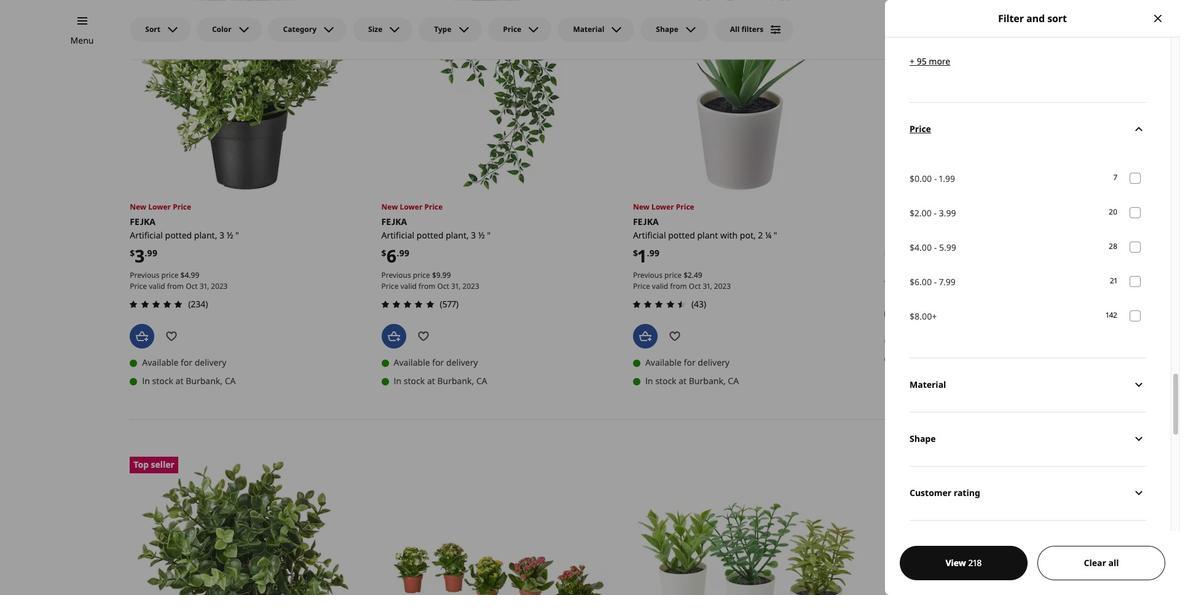 Task type: describe. For each thing, give the bounding box(es) containing it.
. inside previous price $ 9 . 99 price valid from oct 31, 2023
[[441, 270, 442, 280]]

size button
[[353, 17, 413, 42]]

price inside new lower price fejka artificial potted plant with pot, 2 ¼ " $ 1 . 99
[[676, 202, 694, 212]]

49
[[694, 270, 702, 280]]

. inside new lower price fejka artificial potted plant with pot, 2 ¼ " $ 1 . 99
[[647, 247, 649, 259]]

99 down potted
[[902, 247, 912, 259]]

at for 1
[[679, 375, 687, 387]]

21 products element
[[1110, 276, 1118, 287]]

new lower price fejka artificial potted plant, 3 ½ " $ 6 . 99
[[381, 202, 491, 267]]

price inside new lower price fejka artificial potted plant, 3 ½ " $ 3 . 99
[[173, 202, 191, 212]]

artificial for 6
[[381, 229, 414, 241]]

142
[[1106, 310, 1118, 321]]

menu button
[[70, 34, 94, 47]]

4 for .
[[185, 270, 189, 280]]

category
[[283, 24, 317, 34]]

material button
[[910, 358, 1146, 412]]

review: 4.6 out of 5 stars. total reviews: 43 image
[[629, 297, 689, 312]]

fejka for 1
[[633, 216, 659, 227]]

. inside the 'previous price $ 4 . 99 price valid from oct 31, 2023'
[[189, 270, 191, 280]]

stock for 1
[[655, 375, 677, 387]]

. inside previous price $ 2 . 49 price valid from oct 31, 2023
[[692, 270, 694, 280]]

previous for 1
[[633, 270, 663, 280]]

20 products element
[[1109, 207, 1118, 218]]

all
[[1109, 557, 1119, 569]]

price button
[[910, 102, 1146, 156]]

from for 1
[[670, 281, 687, 291]]

customer rating
[[910, 487, 980, 499]]

shape button
[[641, 17, 709, 42]]

customer rating button
[[910, 466, 1146, 520]]

himalayamix potted plant, 4 "
[[885, 216, 950, 241]]

burbank, for 6
[[437, 375, 474, 387]]

at for 3
[[176, 375, 184, 387]]

1
[[638, 244, 647, 267]]

28 products element
[[1109, 241, 1118, 253]]

price for 3
[[161, 270, 179, 280]]

price inside the 'previous price $ 4 . 99 price valid from oct 31, 2023'
[[130, 281, 147, 291]]

218
[[968, 557, 982, 569]]

sort and filter dialog
[[885, 0, 1180, 595]]

color
[[212, 24, 231, 34]]

ca for 3
[[225, 375, 236, 387]]

31, for 6
[[451, 281, 461, 291]]

in for 6
[[394, 375, 402, 387]]

(455)
[[943, 276, 963, 288]]

new for 1
[[633, 202, 650, 212]]

99 inside previous price $ 9 . 99 price valid from oct 31, 2023
[[442, 270, 451, 280]]

(234)
[[188, 298, 208, 310]]

rotate 180 image
[[1132, 122, 1146, 137]]

(43)
[[691, 298, 706, 310]]

¼
[[765, 229, 772, 241]]

9
[[436, 270, 441, 280]]

price inside previous price $ 9 . 99 price valid from oct 31, 2023
[[381, 281, 399, 291]]

in stock at burbank, ca for 6
[[394, 375, 487, 387]]

price inside previous price $ 2 . 49 price valid from oct 31, 2023
[[633, 281, 650, 291]]

material for material dropdown button
[[910, 379, 946, 391]]

7
[[1114, 172, 1118, 183]]

95
[[917, 55, 927, 67]]

2023 for "
[[714, 281, 731, 291]]

type
[[434, 24, 452, 34]]

menu
[[70, 34, 94, 46]]

fejka for 6
[[381, 216, 407, 227]]

previous price $ 2 . 49 price valid from oct 31, 2023
[[633, 270, 731, 291]]

7 products element
[[1114, 172, 1118, 184]]

price for 6
[[413, 270, 430, 280]]

shape button
[[910, 412, 1146, 466]]

view
[[946, 557, 966, 569]]

plant, inside himalayamix potted plant, 4 "
[[914, 229, 937, 241]]

. inside new lower price fejka artificial potted plant, 3 ½ " $ 3 . 99
[[145, 247, 147, 259]]

sort
[[1048, 12, 1067, 25]]

and
[[1027, 12, 1045, 25]]

plant
[[697, 229, 718, 241]]

clear all
[[1084, 557, 1119, 569]]

all
[[730, 24, 740, 34]]

0 horizontal spatial 3
[[135, 244, 145, 267]]

+ 95 more
[[910, 55, 950, 67]]

with
[[720, 229, 738, 241]]

6
[[386, 244, 397, 267]]

previous price $ 9 . 99 price valid from oct 31, 2023
[[381, 270, 479, 291]]

lower for 1
[[651, 202, 674, 212]]

2 inside previous price $ 2 . 49 price valid from oct 31, 2023
[[688, 270, 692, 280]]

$4.00 - 5.99
[[910, 241, 956, 253]]

previous price $ 4 . 99 price valid from oct 31, 2023
[[130, 270, 228, 291]]

previous for 6
[[381, 270, 411, 280]]

99 inside new lower price fejka artificial potted plant with pot, 2 ¼ " $ 1 . 99
[[649, 247, 660, 259]]

ca for 1
[[728, 375, 739, 387]]

20
[[1109, 207, 1118, 217]]

$ inside previous price $ 9 . 99 price valid from oct 31, 2023
[[432, 270, 436, 280]]

artificial for 3
[[130, 229, 163, 241]]

view 218
[[946, 557, 982, 569]]

2023 for 6
[[463, 281, 479, 291]]

all filters button
[[715, 17, 794, 42]]

shape for shape popup button
[[656, 24, 678, 34]]

+ 95 more button
[[910, 45, 1146, 77]]

+
[[910, 55, 915, 67]]

$ down potted
[[885, 247, 890, 259]]

delivery for 6
[[446, 357, 478, 368]]

filter
[[998, 12, 1024, 25]]

price button
[[488, 17, 552, 42]]

" inside himalayamix potted plant, 4 "
[[946, 229, 950, 241]]

$8.00+
[[910, 310, 937, 322]]



Task type: locate. For each thing, give the bounding box(es) containing it.
oct for 1
[[689, 281, 701, 291]]

potted up the 'previous price $ 4 . 99 price valid from oct 31, 2023'
[[165, 229, 192, 241]]

for down (43)
[[684, 357, 696, 368]]

valid up review: 4.8 out of 5 stars. total reviews: 234 image
[[149, 281, 165, 291]]

lower inside new lower price fejka artificial potted plant, 3 ½ " $ 3 . 99
[[148, 202, 171, 212]]

price left 49
[[665, 270, 682, 280]]

1 previous from the left
[[130, 270, 159, 280]]

2 horizontal spatial 31,
[[703, 281, 712, 291]]

2 available for delivery from the left
[[394, 357, 478, 368]]

4
[[939, 229, 944, 241], [185, 270, 189, 280]]

28
[[1109, 241, 1118, 252]]

burbank, for 3
[[186, 375, 223, 387]]

142 products element
[[1106, 310, 1118, 322]]

previous inside the 'previous price $ 4 . 99 price valid from oct 31, 2023'
[[130, 270, 159, 280]]

$6.00 -
[[910, 276, 937, 288]]

stock for 6
[[404, 375, 425, 387]]

0 horizontal spatial lower
[[148, 202, 171, 212]]

for for 3
[[181, 357, 192, 368]]

1 for from the left
[[181, 357, 192, 368]]

2 horizontal spatial delivery
[[698, 357, 730, 368]]

99 up the 'previous price $ 4 . 99 price valid from oct 31, 2023'
[[147, 247, 157, 259]]

2 ½ from the left
[[478, 229, 485, 241]]

previous up review: 4.8 out of 5 stars. total reviews: 234 image
[[130, 270, 159, 280]]

material button
[[558, 17, 635, 42]]

stock
[[907, 353, 928, 365], [152, 375, 173, 387], [404, 375, 425, 387], [655, 375, 677, 387]]

available for delivery for 1
[[645, 357, 730, 368]]

price
[[503, 24, 522, 34], [910, 123, 931, 135], [173, 202, 191, 212], [424, 202, 443, 212], [676, 202, 694, 212], [130, 281, 147, 291], [381, 281, 399, 291], [633, 281, 650, 291]]

1 vertical spatial 2
[[688, 270, 692, 280]]

material for material popup button
[[573, 24, 604, 34]]

2 horizontal spatial valid
[[652, 281, 668, 291]]

plant, up $4.00 -
[[914, 229, 937, 241]]

2 oct from the left
[[437, 281, 449, 291]]

1 horizontal spatial valid
[[400, 281, 417, 291]]

potted inside new lower price fejka artificial potted plant, 3 ½ " $ 3 . 99
[[165, 229, 192, 241]]

material inside popup button
[[573, 24, 604, 34]]

3 artificial from the left
[[633, 229, 666, 241]]

$ up previous price $ 9 . 99 price valid from oct 31, 2023
[[381, 247, 386, 259]]

from inside the 'previous price $ 4 . 99 price valid from oct 31, 2023'
[[167, 281, 184, 291]]

material
[[573, 24, 604, 34], [910, 379, 946, 391]]

new inside new lower price fejka artificial potted plant, 3 ½ " $ 3 . 99
[[130, 202, 146, 212]]

1 new from the left
[[130, 202, 146, 212]]

price
[[161, 270, 179, 280], [413, 270, 430, 280], [665, 270, 682, 280]]

valid up the review: 4.8 out of 5 stars. total reviews: 577 'image'
[[400, 281, 417, 291]]

1 valid from the left
[[149, 281, 165, 291]]

1 horizontal spatial shape
[[910, 433, 936, 445]]

2 artificial from the left
[[381, 229, 414, 241]]

0 horizontal spatial fejka
[[130, 216, 156, 227]]

shape for shape dropdown button
[[910, 433, 936, 445]]

from
[[167, 281, 184, 291], [419, 281, 435, 291], [670, 281, 687, 291]]

available down the review: 4.8 out of 5 stars. total reviews: 577 'image'
[[394, 357, 430, 368]]

review: 4.8 out of 5 stars. total reviews: 234 image
[[126, 297, 186, 312]]

artificial up 1 at the top right of page
[[633, 229, 666, 241]]

from for 3
[[167, 281, 184, 291]]

1 potted from the left
[[165, 229, 192, 241]]

31, up (43)
[[703, 281, 712, 291]]

3 price from the left
[[665, 270, 682, 280]]

material inside dropdown button
[[910, 379, 946, 391]]

0 horizontal spatial from
[[167, 281, 184, 291]]

1 horizontal spatial potted
[[417, 229, 444, 241]]

filter and sort
[[998, 12, 1067, 25]]

$2.00 -
[[910, 207, 937, 219]]

3 lower from the left
[[651, 202, 674, 212]]

delivery down '(577)'
[[446, 357, 478, 368]]

.
[[145, 247, 147, 259], [397, 247, 399, 259], [647, 247, 649, 259], [189, 270, 191, 280], [441, 270, 442, 280], [692, 270, 694, 280]]

3 for 6
[[471, 229, 476, 241]]

99 right 1 at the top right of page
[[649, 247, 660, 259]]

2 horizontal spatial price
[[665, 270, 682, 280]]

2 potted from the left
[[417, 229, 444, 241]]

oct for 6
[[437, 281, 449, 291]]

4 inside the 'previous price $ 4 . 99 price valid from oct 31, 2023'
[[185, 270, 189, 280]]

1 vertical spatial material
[[910, 379, 946, 391]]

1 price from the left
[[161, 270, 179, 280]]

$6.00 - 7.99
[[910, 276, 956, 288]]

artificial inside new lower price fejka artificial potted plant with pot, 2 ¼ " $ 1 . 99
[[633, 229, 666, 241]]

in stock at burbank, ca for 1
[[645, 375, 739, 387]]

2 available from the left
[[394, 357, 430, 368]]

$ inside previous price $ 2 . 49 price valid from oct 31, 2023
[[684, 270, 688, 280]]

for down '(577)'
[[432, 357, 444, 368]]

artificial inside new lower price fejka artificial potted plant, 3 ½ " $ 3 . 99
[[130, 229, 163, 241]]

potted for 3
[[165, 229, 192, 241]]

$ inside the 'previous price $ 4 . 99 price valid from oct 31, 2023'
[[180, 270, 185, 280]]

1 horizontal spatial price
[[413, 270, 430, 280]]

1 horizontal spatial plant,
[[446, 229, 469, 241]]

2 " from the left
[[487, 229, 491, 241]]

2 horizontal spatial 3
[[471, 229, 476, 241]]

in for 3
[[142, 375, 150, 387]]

1 from from the left
[[167, 281, 184, 291]]

3 available for delivery from the left
[[645, 357, 730, 368]]

1 horizontal spatial 3
[[219, 229, 224, 241]]

31, for 3
[[200, 281, 209, 291]]

3 from from the left
[[670, 281, 687, 291]]

valid for 3
[[149, 281, 165, 291]]

2 valid from the left
[[400, 281, 417, 291]]

potted
[[165, 229, 192, 241], [417, 229, 444, 241], [668, 229, 695, 241]]

at
[[930, 353, 938, 365], [176, 375, 184, 387], [427, 375, 435, 387], [679, 375, 687, 387]]

1 horizontal spatial available
[[394, 357, 430, 368]]

filters
[[742, 24, 764, 34]]

fejka for 3
[[130, 216, 156, 227]]

available for 6
[[394, 357, 430, 368]]

3 new from the left
[[633, 202, 650, 212]]

1 31, from the left
[[200, 281, 209, 291]]

available for delivery down (234)
[[142, 357, 226, 368]]

new inside new lower price fejka artificial potted plant, 3 ½ " $ 6 . 99
[[381, 202, 398, 212]]

2 horizontal spatial for
[[684, 357, 696, 368]]

3 oct from the left
[[689, 281, 701, 291]]

potted
[[885, 229, 911, 241]]

price left 9
[[413, 270, 430, 280]]

available for 3
[[142, 357, 178, 368]]

new for 3
[[130, 202, 146, 212]]

3 fejka from the left
[[633, 216, 659, 227]]

2 price from the left
[[413, 270, 430, 280]]

oct up (234)
[[186, 281, 198, 291]]

. up (43)
[[692, 270, 694, 280]]

all filters
[[730, 24, 764, 34]]

ca for 6
[[476, 375, 487, 387]]

½
[[227, 229, 233, 241], [478, 229, 485, 241]]

$0.00 - 1.99
[[910, 173, 955, 184]]

fejka inside new lower price fejka artificial potted plant with pot, 2 ¼ " $ 1 . 99
[[633, 216, 659, 227]]

$ up the review: 4.8 out of 5 stars. total reviews: 577 'image'
[[432, 270, 436, 280]]

valid for 1
[[652, 281, 668, 291]]

0 vertical spatial shape
[[656, 24, 678, 34]]

shape
[[656, 24, 678, 34], [910, 433, 936, 445]]

artificial up '6'
[[381, 229, 414, 241]]

0 vertical spatial 4
[[939, 229, 944, 241]]

lower
[[148, 202, 171, 212], [400, 202, 423, 212], [651, 202, 674, 212]]

1 horizontal spatial lower
[[400, 202, 423, 212]]

delivery
[[195, 357, 226, 368], [446, 357, 478, 368], [698, 357, 730, 368]]

1 horizontal spatial ½
[[478, 229, 485, 241]]

price inside dropdown button
[[910, 123, 931, 135]]

oct down 49
[[689, 281, 701, 291]]

4 inside himalayamix potted plant, 4 "
[[939, 229, 944, 241]]

1 horizontal spatial new
[[381, 202, 398, 212]]

2 horizontal spatial available for delivery
[[645, 357, 730, 368]]

2 horizontal spatial plant,
[[914, 229, 937, 241]]

fejka inside new lower price fejka artificial potted plant, 3 ½ " $ 3 . 99
[[130, 216, 156, 227]]

31, inside previous price $ 2 . 49 price valid from oct 31, 2023
[[703, 281, 712, 291]]

type button
[[419, 17, 482, 42]]

oct
[[186, 281, 198, 291], [437, 281, 449, 291], [689, 281, 701, 291]]

new
[[130, 202, 146, 212], [381, 202, 398, 212], [633, 202, 650, 212]]

0 horizontal spatial valid
[[149, 281, 165, 291]]

2 inside new lower price fejka artificial potted plant with pot, 2 ¼ " $ 1 . 99
[[758, 229, 763, 241]]

from up the review: 4.8 out of 5 stars. total reviews: 577 'image'
[[419, 281, 435, 291]]

99 inside the 'previous price $ 4 . 99 price valid from oct 31, 2023'
[[191, 270, 199, 280]]

0 horizontal spatial delivery
[[195, 357, 226, 368]]

(577)
[[440, 298, 459, 310]]

$ inside new lower price fejka artificial potted plant, 3 ½ " $ 3 . 99
[[130, 247, 135, 259]]

oct inside previous price $ 9 . 99 price valid from oct 31, 2023
[[437, 281, 449, 291]]

99
[[147, 247, 157, 259], [399, 247, 410, 259], [649, 247, 660, 259], [902, 247, 912, 259], [191, 270, 199, 280], [442, 270, 451, 280]]

2 horizontal spatial fejka
[[633, 216, 659, 227]]

. inside new lower price fejka artificial potted plant, 3 ½ " $ 6 . 99
[[397, 247, 399, 259]]

31, up (234)
[[200, 281, 209, 291]]

3
[[219, 229, 224, 241], [471, 229, 476, 241], [135, 244, 145, 267]]

0 horizontal spatial material
[[573, 24, 604, 34]]

4 up (234)
[[185, 270, 189, 280]]

color button
[[197, 17, 262, 42]]

1 " from the left
[[235, 229, 239, 241]]

2
[[758, 229, 763, 241], [688, 270, 692, 280]]

burbank, for 1
[[689, 375, 726, 387]]

$2.00 - 3.99
[[910, 207, 956, 219]]

2 horizontal spatial artificial
[[633, 229, 666, 241]]

0 horizontal spatial 2
[[688, 270, 692, 280]]

1 lower from the left
[[148, 202, 171, 212]]

0 horizontal spatial 2023
[[211, 281, 228, 291]]

0 horizontal spatial new
[[130, 202, 146, 212]]

0 horizontal spatial available
[[142, 357, 178, 368]]

3 " from the left
[[774, 229, 777, 241]]

potted left plant
[[668, 229, 695, 241]]

at for 6
[[427, 375, 435, 387]]

31, up '(577)'
[[451, 281, 461, 291]]

2 fejka from the left
[[381, 216, 407, 227]]

4 for "
[[939, 229, 944, 241]]

price up review: 4.8 out of 5 stars. total reviews: 234 image
[[161, 270, 179, 280]]

1 horizontal spatial fejka
[[381, 216, 407, 227]]

lower for 6
[[400, 202, 423, 212]]

2 31, from the left
[[451, 281, 461, 291]]

plant, for 6
[[446, 229, 469, 241]]

2023 for 3
[[211, 281, 228, 291]]

price inside previous price $ 2 . 49 price valid from oct 31, 2023
[[665, 270, 682, 280]]

in stock at burbank, ca for 3
[[142, 375, 236, 387]]

price inside new lower price fejka artificial potted plant, 3 ½ " $ 6 . 99
[[424, 202, 443, 212]]

price for 1
[[665, 270, 682, 280]]

3 inside new lower price fejka artificial potted plant, 3 ½ " $ 6 . 99
[[471, 229, 476, 241]]

1 2023 from the left
[[211, 281, 228, 291]]

3 2023 from the left
[[714, 281, 731, 291]]

0 horizontal spatial price
[[161, 270, 179, 280]]

oct inside previous price $ 2 . 49 price valid from oct 31, 2023
[[689, 281, 701, 291]]

2 lower from the left
[[400, 202, 423, 212]]

1 plant, from the left
[[194, 229, 217, 241]]

$ up the 'previous price $ 4 . 99 price valid from oct 31, 2023'
[[130, 247, 135, 259]]

for down (234)
[[181, 357, 192, 368]]

1 horizontal spatial available for delivery
[[394, 357, 478, 368]]

1 horizontal spatial 31,
[[451, 281, 461, 291]]

½ for 3
[[227, 229, 233, 241]]

2 left ¼
[[758, 229, 763, 241]]

$ up review: 4.8 out of 5 stars. total reviews: 234 image
[[180, 270, 185, 280]]

price inside the 'previous price $ 4 . 99 price valid from oct 31, 2023'
[[161, 270, 179, 280]]

review: 4.6 out of 5 stars. total reviews: 455 image
[[881, 275, 941, 290]]

valid inside the 'previous price $ 4 . 99 price valid from oct 31, 2023'
[[149, 281, 165, 291]]

2 for from the left
[[432, 357, 444, 368]]

99 right 9
[[442, 270, 451, 280]]

½ for 6
[[478, 229, 485, 241]]

plant, inside new lower price fejka artificial potted plant, 3 ½ " $ 6 . 99
[[446, 229, 469, 241]]

0 horizontal spatial shape
[[656, 24, 678, 34]]

1 horizontal spatial 4
[[939, 229, 944, 241]]

2 2023 from the left
[[463, 281, 479, 291]]

0 vertical spatial 2
[[758, 229, 763, 241]]

0 horizontal spatial for
[[181, 357, 192, 368]]

available down review: 4.8 out of 5 stars. total reviews: 234 image
[[142, 357, 178, 368]]

plant, up previous price $ 9 . 99 price valid from oct 31, 2023
[[446, 229, 469, 241]]

$0.00 -
[[910, 173, 937, 184]]

delivery for 1
[[698, 357, 730, 368]]

in
[[897, 353, 905, 365], [142, 375, 150, 387], [394, 375, 402, 387], [645, 375, 653, 387]]

for
[[181, 357, 192, 368], [432, 357, 444, 368], [684, 357, 696, 368]]

3 31, from the left
[[703, 281, 712, 291]]

from inside previous price $ 2 . 49 price valid from oct 31, 2023
[[670, 281, 687, 291]]

potted for 1
[[668, 229, 695, 241]]

delivery for 3
[[195, 357, 226, 368]]

category button
[[268, 17, 347, 42]]

2 horizontal spatial previous
[[633, 270, 663, 280]]

" inside new lower price fejka artificial potted plant with pot, 2 ¼ " $ 1 . 99
[[774, 229, 777, 241]]

oct down 9
[[437, 281, 449, 291]]

himalayamix
[[885, 216, 946, 227]]

available for 1
[[645, 357, 682, 368]]

in for 1
[[645, 375, 653, 387]]

potted for 6
[[417, 229, 444, 241]]

1 delivery from the left
[[195, 357, 226, 368]]

2 horizontal spatial lower
[[651, 202, 674, 212]]

available down review: 4.6 out of 5 stars. total reviews: 43 image
[[645, 357, 682, 368]]

fejka inside new lower price fejka artificial potted plant, 3 ½ " $ 6 . 99
[[381, 216, 407, 227]]

3 previous from the left
[[633, 270, 663, 280]]

99 inside new lower price fejka artificial potted plant, 3 ½ " $ 3 . 99
[[147, 247, 157, 259]]

from for 6
[[419, 281, 435, 291]]

previous
[[130, 270, 159, 280], [381, 270, 411, 280], [633, 270, 663, 280]]

3 for 3
[[219, 229, 224, 241]]

$4.00 -
[[910, 241, 937, 253]]

. up '(577)'
[[441, 270, 442, 280]]

0 horizontal spatial oct
[[186, 281, 198, 291]]

previous inside previous price $ 9 . 99 price valid from oct 31, 2023
[[381, 270, 411, 280]]

0 horizontal spatial previous
[[130, 270, 159, 280]]

burbank,
[[941, 353, 977, 365], [186, 375, 223, 387], [437, 375, 474, 387], [689, 375, 726, 387]]

sort
[[145, 24, 160, 34]]

artificial
[[130, 229, 163, 241], [381, 229, 414, 241], [633, 229, 666, 241]]

1 ½ from the left
[[227, 229, 233, 241]]

price inside previous price $ 9 . 99 price valid from oct 31, 2023
[[413, 270, 430, 280]]

$ inside new lower price fejka artificial potted plant with pot, 2 ¼ " $ 1 . 99
[[633, 247, 638, 259]]

shape inside dropdown button
[[910, 433, 936, 445]]

valid for 6
[[400, 281, 417, 291]]

99 inside new lower price fejka artificial potted plant, 3 ½ " $ 6 . 99
[[399, 247, 410, 259]]

3 delivery from the left
[[698, 357, 730, 368]]

plant, inside new lower price fejka artificial potted plant, 3 ½ " $ 3 . 99
[[194, 229, 217, 241]]

1 vertical spatial 4
[[185, 270, 189, 280]]

review: 4.8 out of 5 stars. total reviews: 577 image
[[378, 297, 437, 312]]

1 available for delivery from the left
[[142, 357, 226, 368]]

new lower price fejka artificial potted plant, 3 ½ " $ 3 . 99
[[130, 202, 239, 267]]

potted inside new lower price fejka artificial potted plant, 3 ½ " $ 6 . 99
[[417, 229, 444, 241]]

artificial inside new lower price fejka artificial potted plant, 3 ½ " $ 6 . 99
[[381, 229, 414, 241]]

" inside new lower price fejka artificial potted plant, 3 ½ " $ 3 . 99
[[235, 229, 239, 241]]

2 left 49
[[688, 270, 692, 280]]

"
[[235, 229, 239, 241], [487, 229, 491, 241], [774, 229, 777, 241], [946, 229, 950, 241]]

from up review: 4.8 out of 5 stars. total reviews: 234 image
[[167, 281, 184, 291]]

stock for 3
[[152, 375, 173, 387]]

available for delivery down (43)
[[645, 357, 730, 368]]

0 horizontal spatial potted
[[165, 229, 192, 241]]

1 fejka from the left
[[130, 216, 156, 227]]

½ inside new lower price fejka artificial potted plant, 3 ½ " $ 3 . 99
[[227, 229, 233, 241]]

1 horizontal spatial artificial
[[381, 229, 414, 241]]

clear
[[1084, 557, 1106, 569]]

99 right '6'
[[399, 247, 410, 259]]

size
[[368, 24, 383, 34]]

plant, for 3
[[194, 229, 217, 241]]

$
[[130, 247, 135, 259], [381, 247, 386, 259], [633, 247, 638, 259], [885, 247, 890, 259], [180, 270, 185, 280], [432, 270, 436, 280], [684, 270, 688, 280]]

1 horizontal spatial from
[[419, 281, 435, 291]]

21
[[1110, 276, 1118, 286]]

valid inside previous price $ 9 . 99 price valid from oct 31, 2023
[[400, 281, 417, 291]]

available for delivery for 6
[[394, 357, 478, 368]]

2 horizontal spatial 2023
[[714, 281, 731, 291]]

previous for 3
[[130, 270, 159, 280]]

2 previous from the left
[[381, 270, 411, 280]]

" inside new lower price fejka artificial potted plant, 3 ½ " $ 6 . 99
[[487, 229, 491, 241]]

available for delivery
[[142, 357, 226, 368], [394, 357, 478, 368], [645, 357, 730, 368]]

for for 1
[[684, 357, 696, 368]]

3 valid from the left
[[652, 281, 668, 291]]

more
[[929, 55, 950, 67]]

lower for 3
[[148, 202, 171, 212]]

1 oct from the left
[[186, 281, 198, 291]]

new for 6
[[381, 202, 398, 212]]

document containing + 95 more
[[885, 0, 1180, 574]]

0 horizontal spatial artificial
[[130, 229, 163, 241]]

new inside new lower price fejka artificial potted plant with pot, 2 ¼ " $ 1 . 99
[[633, 202, 650, 212]]

1 horizontal spatial for
[[432, 357, 444, 368]]

potted inside new lower price fejka artificial potted plant with pot, 2 ¼ " $ 1 . 99
[[668, 229, 695, 241]]

shape inside popup button
[[656, 24, 678, 34]]

delivery down (43)
[[698, 357, 730, 368]]

2 horizontal spatial from
[[670, 281, 687, 291]]

2 plant, from the left
[[446, 229, 469, 241]]

artificial up the 'previous price $ 4 . 99 price valid from oct 31, 2023'
[[130, 229, 163, 241]]

31, for 1
[[703, 281, 712, 291]]

0 horizontal spatial ½
[[227, 229, 233, 241]]

$ up previous price $ 2 . 49 price valid from oct 31, 2023
[[633, 247, 638, 259]]

3 for from the left
[[684, 357, 696, 368]]

99 up (234)
[[191, 270, 199, 280]]

document
[[885, 0, 1180, 574]]

from up review: 4.6 out of 5 stars. total reviews: 43 image
[[670, 281, 687, 291]]

previous down '6'
[[381, 270, 411, 280]]

3 plant, from the left
[[914, 229, 937, 241]]

$ inside new lower price fejka artificial potted plant, 3 ½ " $ 6 . 99
[[381, 247, 386, 259]]

0 horizontal spatial plant,
[[194, 229, 217, 241]]

rating
[[954, 487, 980, 499]]

1 horizontal spatial previous
[[381, 270, 411, 280]]

0 horizontal spatial available for delivery
[[142, 357, 226, 368]]

4 " from the left
[[946, 229, 950, 241]]

2023 inside previous price $ 2 . 49 price valid from oct 31, 2023
[[714, 281, 731, 291]]

2023 inside the 'previous price $ 4 . 99 price valid from oct 31, 2023'
[[211, 281, 228, 291]]

0 horizontal spatial 31,
[[200, 281, 209, 291]]

valid up review: 4.6 out of 5 stars. total reviews: 43 image
[[652, 281, 668, 291]]

delivery down (234)
[[195, 357, 226, 368]]

2 from from the left
[[419, 281, 435, 291]]

1 horizontal spatial 2
[[758, 229, 763, 241]]

compare
[[1039, 23, 1076, 35]]

3 potted from the left
[[668, 229, 695, 241]]

lower inside new lower price fejka artificial potted plant, 3 ½ " $ 6 . 99
[[400, 202, 423, 212]]

1 artificial from the left
[[130, 229, 163, 241]]

1 vertical spatial shape
[[910, 433, 936, 445]]

plant, up the 'previous price $ 4 . 99 price valid from oct 31, 2023'
[[194, 229, 217, 241]]

new lower price fejka artificial potted plant with pot, 2 ¼ " $ 1 . 99
[[633, 202, 777, 267]]

oct inside the 'previous price $ 4 . 99 price valid from oct 31, 2023'
[[186, 281, 198, 291]]

2 horizontal spatial potted
[[668, 229, 695, 241]]

artificial for 1
[[633, 229, 666, 241]]

1 horizontal spatial oct
[[437, 281, 449, 291]]

2023 inside previous price $ 9 . 99 price valid from oct 31, 2023
[[463, 281, 479, 291]]

customer
[[910, 487, 952, 499]]

1 available from the left
[[142, 357, 178, 368]]

2023
[[211, 281, 228, 291], [463, 281, 479, 291], [714, 281, 731, 291]]

ca
[[980, 353, 991, 365], [225, 375, 236, 387], [476, 375, 487, 387], [728, 375, 739, 387]]

valid
[[149, 281, 165, 291], [400, 281, 417, 291], [652, 281, 668, 291]]

clear all button
[[1038, 546, 1165, 580]]

2 horizontal spatial oct
[[689, 281, 701, 291]]

price inside popup button
[[503, 24, 522, 34]]

½ inside new lower price fejka artificial potted plant, 3 ½ " $ 6 . 99
[[478, 229, 485, 241]]

0 vertical spatial material
[[573, 24, 604, 34]]

31, inside previous price $ 9 . 99 price valid from oct 31, 2023
[[451, 281, 461, 291]]

2 horizontal spatial available
[[645, 357, 682, 368]]

lower inside new lower price fejka artificial potted plant with pot, 2 ¼ " $ 1 . 99
[[651, 202, 674, 212]]

in stock at burbank, ca
[[897, 353, 991, 365], [142, 375, 236, 387], [394, 375, 487, 387], [645, 375, 739, 387]]

sort button
[[130, 17, 191, 42]]

2 new from the left
[[381, 202, 398, 212]]

from inside previous price $ 9 . 99 price valid from oct 31, 2023
[[419, 281, 435, 291]]

. up previous price $ 9 . 99 price valid from oct 31, 2023
[[397, 247, 399, 259]]

for for 6
[[432, 357, 444, 368]]

. up the 'previous price $ 4 . 99 price valid from oct 31, 2023'
[[145, 247, 147, 259]]

3 available from the left
[[645, 357, 682, 368]]

2 delivery from the left
[[446, 357, 478, 368]]

1 horizontal spatial 2023
[[463, 281, 479, 291]]

1 horizontal spatial delivery
[[446, 357, 478, 368]]

available for delivery for 3
[[142, 357, 226, 368]]

previous down 1 at the top right of page
[[633, 270, 663, 280]]

valid inside previous price $ 2 . 49 price valid from oct 31, 2023
[[652, 281, 668, 291]]

potted up 9
[[417, 229, 444, 241]]

pot,
[[740, 229, 756, 241]]

31, inside the 'previous price $ 4 . 99 price valid from oct 31, 2023'
[[200, 281, 209, 291]]

4 up $4.00 - 5.99
[[939, 229, 944, 241]]

2 horizontal spatial new
[[633, 202, 650, 212]]

. up (234)
[[189, 270, 191, 280]]

0 horizontal spatial 4
[[185, 270, 189, 280]]

oct for 3
[[186, 281, 198, 291]]

$ left 49
[[684, 270, 688, 280]]

. up previous price $ 2 . 49 price valid from oct 31, 2023
[[647, 247, 649, 259]]

1 horizontal spatial material
[[910, 379, 946, 391]]

previous inside previous price $ 2 . 49 price valid from oct 31, 2023
[[633, 270, 663, 280]]

available for delivery down '(577)'
[[394, 357, 478, 368]]



Task type: vqa. For each thing, say whether or not it's contained in the screenshot.


